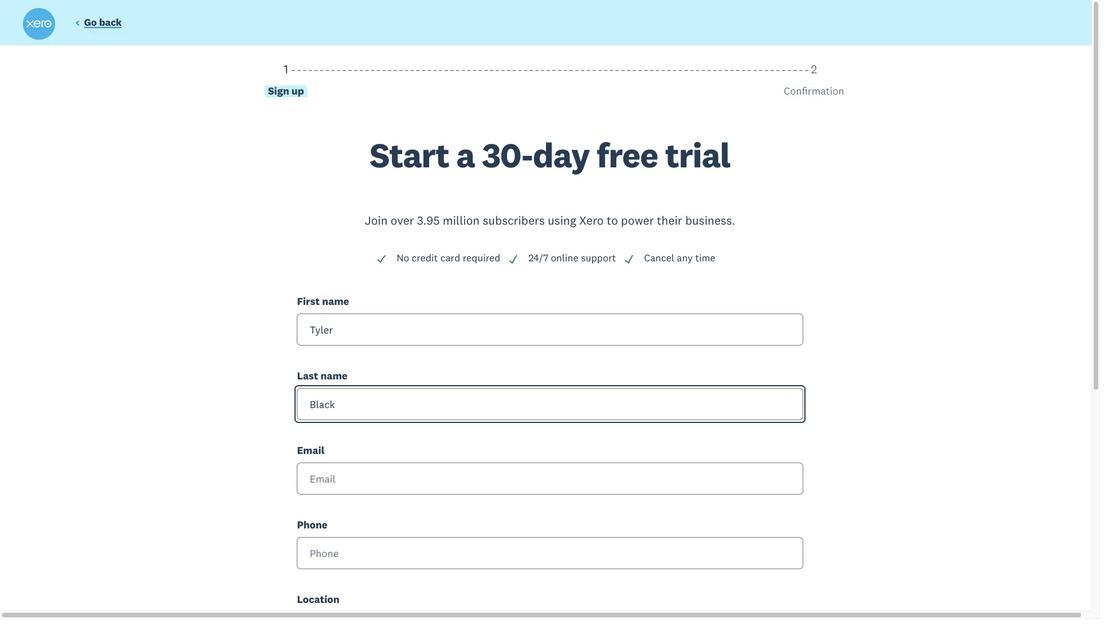 Task type: locate. For each thing, give the bounding box(es) containing it.
join
[[365, 213, 388, 228]]

included image left no
[[377, 254, 387, 264]]

power
[[621, 213, 654, 228]]

last name
[[297, 369, 348, 382]]

cancel
[[645, 252, 675, 264]]

included image for no credit card required
[[377, 254, 387, 264]]

any
[[677, 252, 693, 264]]

1 horizontal spatial included image
[[509, 254, 519, 264]]

1 vertical spatial name
[[321, 369, 348, 382]]

card
[[441, 252, 461, 264]]

first name
[[297, 295, 349, 308]]

back
[[99, 16, 122, 29]]

subscribers
[[483, 213, 545, 228]]

steps group
[[22, 61, 1079, 138]]

1
[[284, 61, 289, 77]]

1 included image from the left
[[377, 254, 387, 264]]

go back
[[84, 16, 122, 29]]

included image
[[625, 254, 635, 264]]

trial
[[665, 133, 731, 176]]

no
[[397, 252, 410, 264]]

name right last
[[321, 369, 348, 382]]

xero homepage image
[[23, 8, 55, 40]]

2 included image from the left
[[509, 254, 519, 264]]

name
[[322, 295, 349, 308], [321, 369, 348, 382]]

24/7
[[529, 252, 549, 264]]

a
[[457, 133, 475, 176]]

cancel any time
[[645, 252, 716, 264]]

email
[[297, 444, 325, 457]]

included image
[[377, 254, 387, 264], [509, 254, 519, 264]]

million
[[443, 213, 480, 228]]

their
[[657, 213, 683, 228]]

xero
[[580, 213, 604, 228]]

0 horizontal spatial included image
[[377, 254, 387, 264]]

included image left 24/7
[[509, 254, 519, 264]]

sign up
[[268, 84, 304, 98]]

0 vertical spatial name
[[322, 295, 349, 308]]

name right first
[[322, 295, 349, 308]]



Task type: describe. For each thing, give the bounding box(es) containing it.
2
[[812, 61, 818, 77]]

Phone text field
[[297, 537, 804, 570]]

go
[[84, 16, 97, 29]]

start a 30-day free trial
[[370, 133, 731, 176]]

first
[[297, 295, 320, 308]]

Email email field
[[297, 463, 804, 495]]

name for first name
[[322, 295, 349, 308]]

to
[[607, 213, 618, 228]]

last
[[297, 369, 318, 382]]

no credit card required
[[397, 252, 501, 264]]

up
[[292, 84, 304, 98]]

business.
[[686, 213, 736, 228]]

location
[[297, 593, 340, 606]]

using
[[548, 213, 577, 228]]

support
[[581, 252, 617, 264]]

join over 3.95 million subscribers using xero to power their business.
[[365, 213, 736, 228]]

online
[[551, 252, 579, 264]]

3.95
[[417, 213, 440, 228]]

First name text field
[[297, 314, 804, 346]]

included image for 24/7 online support
[[509, 254, 519, 264]]

Last name text field
[[297, 388, 804, 420]]

day
[[533, 133, 590, 176]]

start a 30-day free trial region
[[22, 61, 1079, 619]]

24/7 online support
[[529, 252, 617, 264]]

credit
[[412, 252, 438, 264]]

time
[[696, 252, 716, 264]]

name for last name
[[321, 369, 348, 382]]

free
[[597, 133, 658, 176]]

required
[[463, 252, 501, 264]]

sign
[[268, 84, 289, 98]]

phone
[[297, 518, 328, 532]]

30-
[[482, 133, 533, 176]]

start
[[370, 133, 450, 176]]

confirmation
[[784, 84, 845, 98]]

go back button
[[75, 16, 122, 31]]

over
[[391, 213, 414, 228]]



